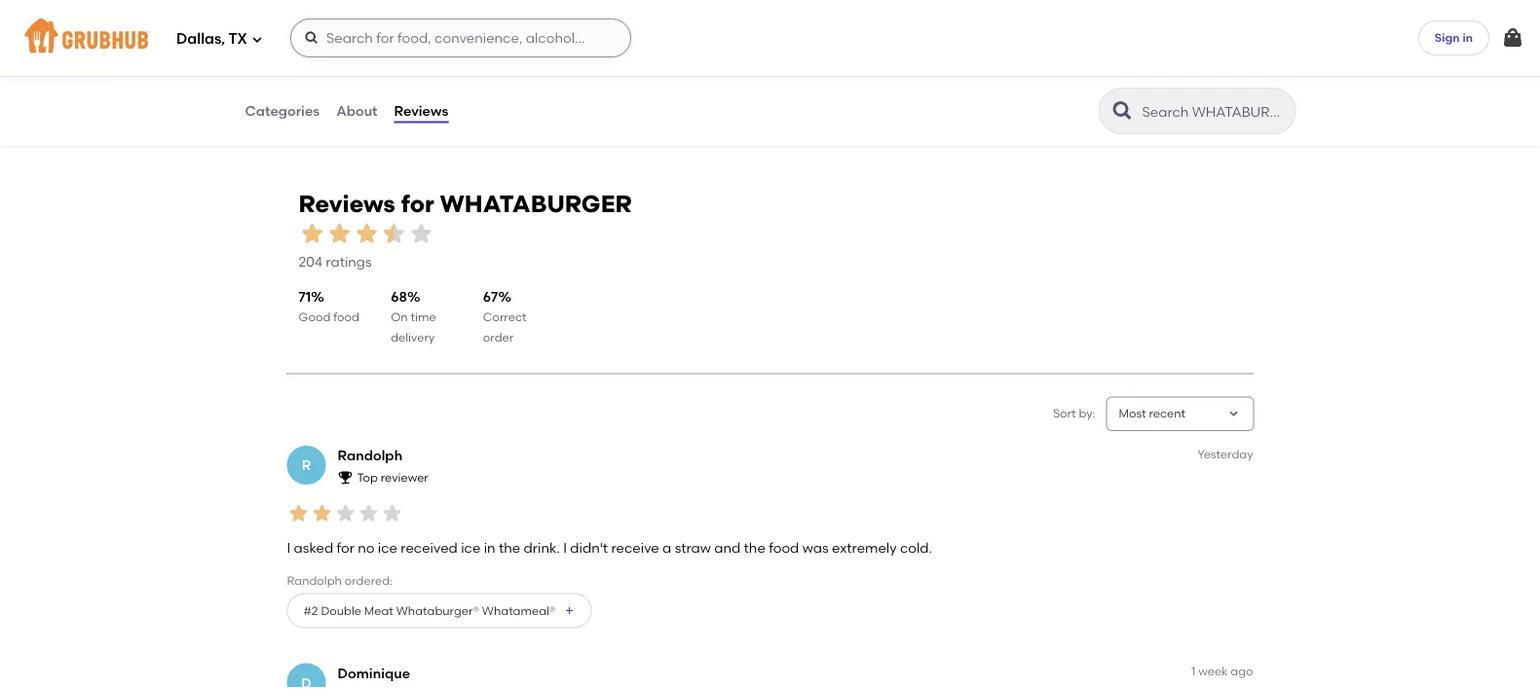 Task type: locate. For each thing, give the bounding box(es) containing it.
71
[[299, 289, 311, 305]]

most recent
[[1119, 407, 1186, 421]]

sort by:
[[1053, 407, 1095, 421]]

min right 25–40
[[657, 67, 678, 81]]

reviews right about at the left top of the page
[[394, 103, 448, 119]]

1 vertical spatial ratings
[[1222, 88, 1268, 104]]

2 min from the left
[[657, 67, 678, 81]]

1 vertical spatial in
[[484, 540, 495, 557]]

68
[[391, 289, 407, 305]]

0 horizontal spatial in
[[484, 540, 495, 557]]

1 horizontal spatial in
[[1463, 30, 1473, 45]]

for left the no
[[337, 540, 354, 557]]

min inside 35–50 min $5.49 delivery
[[310, 67, 331, 81]]

1 week ago
[[1191, 665, 1253, 679]]

good
[[299, 310, 331, 324]]

118
[[1201, 88, 1219, 104]]

0 vertical spatial reviews
[[394, 103, 448, 119]]

2 horizontal spatial ratings
[[1222, 88, 1268, 104]]

3 min from the left
[[1006, 67, 1027, 81]]

0 vertical spatial in
[[1463, 30, 1473, 45]]

subscription pass image up 35–50 on the left
[[272, 42, 292, 57]]

order
[[483, 330, 514, 344]]

delivery right $3.49
[[652, 84, 696, 98]]

1 horizontal spatial the
[[744, 540, 765, 557]]

Search WHATABURGER search field
[[1140, 102, 1289, 121]]

0 vertical spatial ratings
[[880, 67, 920, 81]]

reviews up 204 ratings
[[299, 190, 395, 218]]

2 horizontal spatial min
[[1006, 67, 1027, 81]]

0 horizontal spatial for
[[337, 540, 354, 557]]

ratings right enough in the right of the page
[[880, 67, 920, 81]]

randolph up top on the bottom of the page
[[338, 448, 402, 464]]

on
[[391, 310, 408, 324]]

village baking co. (002) link
[[620, 15, 920, 37]]

randolph up #2
[[287, 574, 342, 588]]

ice right the no
[[378, 540, 397, 557]]

2 i from the left
[[563, 540, 567, 557]]

sign
[[1435, 30, 1460, 45]]

reviews
[[394, 103, 448, 119], [299, 190, 395, 218]]

food
[[333, 310, 359, 324], [769, 540, 799, 557]]

dominique
[[338, 665, 410, 682]]

subscription pass image up 25–40
[[620, 42, 640, 57]]

categories button
[[244, 76, 321, 146]]

ice right 'received'
[[461, 540, 481, 557]]

reviews for reviews
[[394, 103, 448, 119]]

the left drink.
[[499, 540, 520, 557]]

0 horizontal spatial i
[[287, 540, 291, 557]]

delivery inside 35–50 min $5.49 delivery
[[304, 84, 348, 98]]

svg image right sign in button
[[1501, 26, 1525, 50]]

ago
[[1231, 665, 1253, 679]]

svg image
[[1501, 26, 1525, 50], [304, 30, 319, 46]]

2 subscription pass image from the left
[[620, 42, 640, 57]]

dallas,
[[176, 30, 225, 48]]

0 horizontal spatial ratings
[[326, 254, 372, 271]]

in left drink.
[[484, 540, 495, 557]]

whatameal®
[[482, 604, 556, 618]]

1 vertical spatial randolph
[[287, 574, 342, 588]]

Search for food, convenience, alcohol... search field
[[290, 19, 631, 57]]

i
[[287, 540, 291, 557], [563, 540, 567, 557]]

67 correct order
[[483, 289, 527, 344]]

delivery inside 25–40 min $3.49 delivery
[[652, 84, 696, 98]]

for down reviews button
[[401, 190, 434, 218]]

delivery
[[304, 84, 348, 98], [652, 84, 696, 98], [1000, 84, 1044, 98], [391, 330, 435, 344]]

ratings right 204
[[326, 254, 372, 271]]

1 horizontal spatial i
[[563, 540, 567, 557]]

1 horizontal spatial food
[[769, 540, 799, 557]]

delivery right the $4.99
[[1000, 84, 1044, 98]]

in
[[1463, 30, 1473, 45], [484, 540, 495, 557]]

1 min from the left
[[310, 67, 331, 81]]

reviews for whataburger
[[299, 190, 632, 218]]

delivery up about at the left top of the page
[[304, 84, 348, 98]]

0 horizontal spatial the
[[499, 540, 520, 557]]

ratings right 118
[[1222, 88, 1268, 104]]

1 vertical spatial for
[[337, 540, 354, 557]]

randolph
[[338, 448, 402, 464], [287, 574, 342, 588]]

#2
[[303, 604, 318, 618]]

in inside button
[[1463, 30, 1473, 45]]

ordered:
[[345, 574, 393, 588]]

ratings for 204 ratings
[[326, 254, 372, 271]]

2 the from the left
[[744, 540, 765, 557]]

min down the american
[[310, 67, 331, 81]]

delivery inside 30–45 min $4.99 delivery
[[1000, 84, 1044, 98]]

ihop
[[272, 17, 312, 36]]

the
[[499, 540, 520, 557], [744, 540, 765, 557]]

food left was
[[769, 540, 799, 557]]

min inside 25–40 min $3.49 delivery
[[657, 67, 678, 81]]

0 horizontal spatial ice
[[378, 540, 397, 557]]

i right drink.
[[563, 540, 567, 557]]

for
[[401, 190, 434, 218], [337, 540, 354, 557]]

min inside 30–45 min $4.99 delivery
[[1006, 67, 1027, 81]]

village baking co. (002)
[[620, 17, 806, 36]]

svg image up 35–50 on the left
[[304, 30, 319, 46]]

2 vertical spatial ratings
[[326, 254, 372, 271]]

star icon image
[[494, 66, 509, 81], [509, 66, 525, 81], [525, 66, 540, 81], [540, 66, 556, 81], [540, 66, 556, 81], [556, 66, 572, 81], [1190, 66, 1205, 81], [1205, 66, 1221, 81], [1221, 66, 1237, 81], [1237, 66, 1252, 81], [1237, 66, 1252, 81], [1252, 66, 1268, 81], [299, 220, 326, 247], [326, 220, 353, 247], [353, 220, 380, 247], [380, 220, 408, 247], [380, 220, 408, 247], [408, 220, 435, 247], [287, 502, 310, 526], [310, 502, 334, 526], [334, 502, 357, 526], [357, 502, 380, 526], [380, 502, 404, 526]]

0 horizontal spatial food
[[333, 310, 359, 324]]

delivery inside 68 on time delivery
[[391, 330, 435, 344]]

ihop link
[[272, 15, 572, 37]]

top reviewer
[[357, 471, 428, 485]]

min right 30–45 at right top
[[1006, 67, 1027, 81]]

i left asked
[[287, 540, 291, 557]]

reviewer
[[381, 471, 428, 485]]

0 horizontal spatial min
[[310, 67, 331, 81]]

ice
[[378, 540, 397, 557], [461, 540, 481, 557]]

delivery for 30–45
[[1000, 84, 1044, 98]]

0 vertical spatial randolph
[[338, 448, 402, 464]]

co.
[[735, 17, 761, 36]]

randolph for randolph ordered:
[[287, 574, 342, 588]]

1 horizontal spatial min
[[657, 67, 678, 81]]

main navigation navigation
[[0, 0, 1540, 76]]

2 ice from the left
[[461, 540, 481, 557]]

delivery down the time
[[391, 330, 435, 344]]

Sort by: field
[[1119, 406, 1186, 423]]

1 horizontal spatial ice
[[461, 540, 481, 557]]

food right good
[[333, 310, 359, 324]]

1 vertical spatial reviews
[[299, 190, 395, 218]]

0 vertical spatial food
[[333, 310, 359, 324]]

dallas, tx
[[176, 30, 247, 48]]

food inside 71 good food
[[333, 310, 359, 324]]

reviews inside button
[[394, 103, 448, 119]]

$3.49
[[620, 84, 649, 98]]

ratings
[[880, 67, 920, 81], [1222, 88, 1268, 104], [326, 254, 372, 271]]

#2 double meat whataburger® whatameal®
[[303, 604, 556, 618]]

subscription pass image
[[272, 42, 292, 57], [620, 42, 640, 57]]

#2 double meat whataburger® whatameal® button
[[287, 594, 592, 629]]

the right and
[[744, 540, 765, 557]]

whataburger
[[440, 190, 632, 218]]

min
[[310, 67, 331, 81], [657, 67, 678, 81], [1006, 67, 1027, 81]]

plus icon image
[[564, 605, 575, 617]]

0 vertical spatial for
[[401, 190, 434, 218]]

was
[[802, 540, 829, 557]]

caret down icon image
[[1226, 407, 1242, 422]]

1 horizontal spatial subscription pass image
[[620, 42, 640, 57]]

delivery for 35–50
[[304, 84, 348, 98]]

receive
[[611, 540, 659, 557]]

0 horizontal spatial subscription pass image
[[272, 42, 292, 57]]

in right sign
[[1463, 30, 1473, 45]]

village
[[620, 17, 674, 36]]

and
[[714, 540, 741, 557]]

25–40 min $3.49 delivery
[[620, 67, 696, 98]]

trophy icon image
[[338, 470, 353, 485]]

1 horizontal spatial ratings
[[880, 67, 920, 81]]



Task type: describe. For each thing, give the bounding box(es) containing it.
whataburger®
[[396, 604, 479, 618]]

top
[[357, 471, 378, 485]]

extremely
[[832, 540, 897, 557]]

30–45 min $4.99 delivery
[[968, 67, 1044, 98]]

svg image
[[251, 34, 263, 45]]

enough
[[834, 67, 877, 81]]

week
[[1198, 665, 1228, 679]]

min for village baking co. (002)
[[657, 67, 678, 81]]

by:
[[1079, 407, 1095, 421]]

reviews for reviews for whataburger
[[299, 190, 395, 218]]

reviews button
[[393, 76, 449, 146]]

about
[[336, 103, 378, 119]]

tx
[[228, 30, 247, 48]]

1 i from the left
[[287, 540, 291, 557]]

cold.
[[900, 540, 932, 557]]

double
[[321, 604, 361, 618]]

1 subscription pass image from the left
[[272, 42, 292, 57]]

not
[[811, 67, 831, 81]]

didn't
[[570, 540, 608, 557]]

1 ice from the left
[[378, 540, 397, 557]]

not enough ratings
[[811, 67, 920, 81]]

randolph ordered:
[[287, 574, 393, 588]]

delivery for 68
[[391, 330, 435, 344]]

search icon image
[[1111, 99, 1134, 123]]

asked
[[294, 540, 333, 557]]

american
[[300, 42, 355, 56]]

35–50 min $5.49 delivery
[[272, 67, 348, 98]]

yesterday
[[1198, 447, 1253, 461]]

r
[[302, 457, 311, 474]]

67
[[483, 289, 498, 305]]

recent
[[1149, 407, 1186, 421]]

i asked for no ice received ice in the drink.  i didn't receive a straw and the food was extremely cold.
[[287, 540, 932, 557]]

ratings for 118 ratings
[[1222, 88, 1268, 104]]

0 horizontal spatial svg image
[[304, 30, 319, 46]]

1 vertical spatial food
[[769, 540, 799, 557]]

received
[[401, 540, 458, 557]]

sign in
[[1435, 30, 1473, 45]]

sort
[[1053, 407, 1076, 421]]

118 ratings
[[1201, 88, 1268, 104]]

categories
[[245, 103, 320, 119]]

71 good food
[[299, 289, 359, 324]]

meat
[[364, 604, 393, 618]]

a
[[662, 540, 671, 557]]

204
[[299, 254, 322, 271]]

correct
[[483, 310, 527, 324]]

1
[[1191, 665, 1196, 679]]

30–45
[[968, 67, 1003, 81]]

35–50
[[272, 67, 307, 81]]

1 horizontal spatial svg image
[[1501, 26, 1525, 50]]

sign in button
[[1418, 20, 1489, 56]]

$4.99
[[968, 84, 997, 98]]

time
[[411, 310, 436, 324]]

$5.49
[[272, 84, 301, 98]]

baking
[[677, 17, 731, 36]]

no
[[358, 540, 375, 557]]

204 ratings
[[299, 254, 372, 271]]

(002)
[[765, 17, 806, 36]]

randolph for randolph
[[338, 448, 402, 464]]

about button
[[335, 76, 379, 146]]

68 on time delivery
[[391, 289, 436, 344]]

1 the from the left
[[499, 540, 520, 557]]

25–40
[[620, 67, 654, 81]]

delivery for 25–40
[[652, 84, 696, 98]]

straw
[[675, 540, 711, 557]]

most
[[1119, 407, 1146, 421]]

drink.
[[524, 540, 560, 557]]

1 horizontal spatial for
[[401, 190, 434, 218]]

min for ihop
[[310, 67, 331, 81]]



Task type: vqa. For each thing, say whether or not it's contained in the screenshot.
Add and save delivery instructions
no



